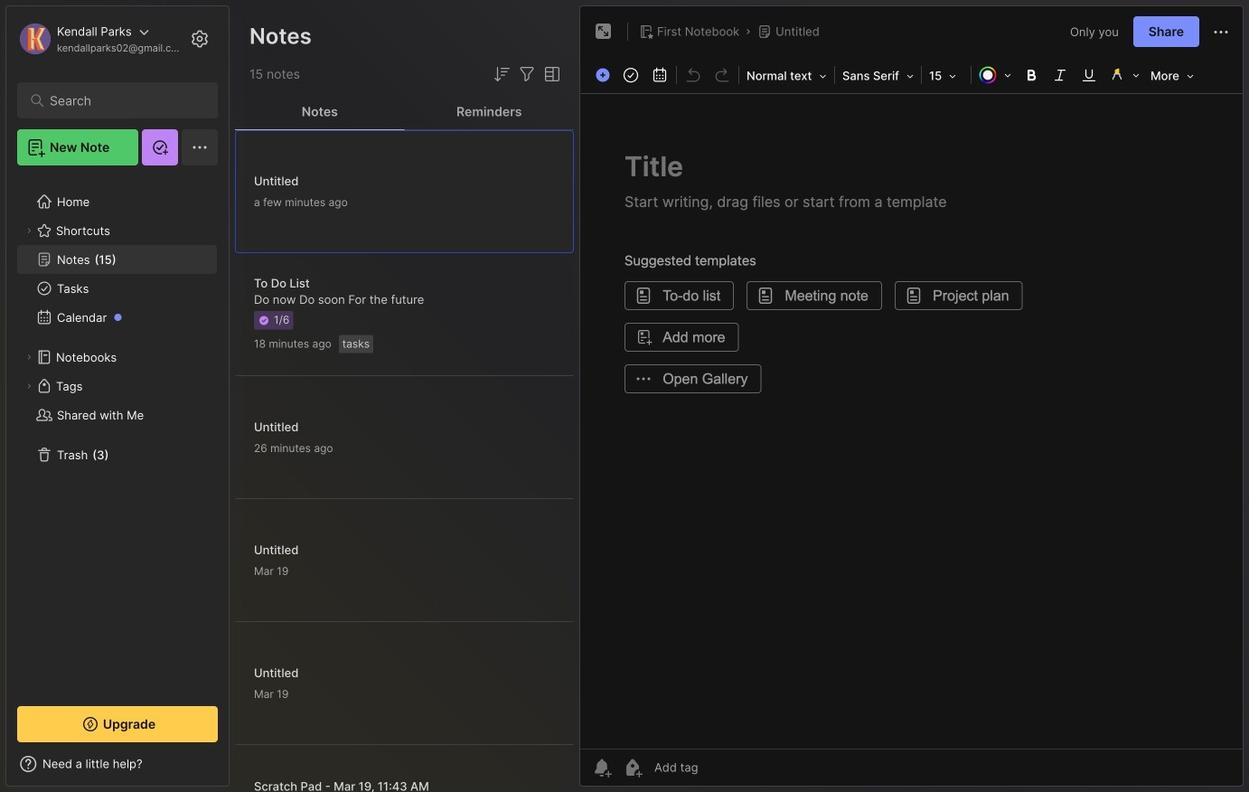 Task type: describe. For each thing, give the bounding box(es) containing it.
Font color field
[[974, 62, 1017, 88]]

main element
[[0, 0, 235, 792]]

tree inside main element
[[6, 176, 229, 690]]

Search text field
[[50, 92, 194, 109]]

italic image
[[1048, 62, 1073, 88]]

Insert field
[[591, 63, 617, 87]]

more actions image
[[1211, 21, 1232, 43]]

Account field
[[17, 21, 184, 57]]

settings image
[[189, 28, 211, 50]]

WHAT'S NEW field
[[6, 750, 229, 779]]

underline image
[[1077, 62, 1102, 88]]

calendar event image
[[647, 62, 673, 88]]

add filters image
[[516, 63, 538, 85]]

expand note image
[[593, 21, 615, 42]]

Highlight field
[[1104, 62, 1146, 88]]

expand notebooks image
[[24, 352, 34, 363]]



Task type: vqa. For each thing, say whether or not it's contained in the screenshot.
Recently Captured
no



Task type: locate. For each thing, give the bounding box(es) containing it.
Heading level field
[[741, 63, 833, 89]]

Font family field
[[837, 63, 920, 89]]

add tag image
[[622, 757, 644, 779]]

expand tags image
[[24, 381, 34, 392]]

bold image
[[1019, 62, 1044, 88]]

note window element
[[580, 5, 1244, 791]]

click to collapse image
[[228, 759, 242, 780]]

tab list
[[235, 94, 574, 130]]

task image
[[618, 62, 644, 88]]

tree
[[6, 176, 229, 690]]

Add tag field
[[653, 760, 788, 775]]

Sort options field
[[491, 63, 513, 85]]

None search field
[[50, 90, 194, 111]]

More actions field
[[1211, 20, 1232, 43]]

none search field inside main element
[[50, 90, 194, 111]]

Note Editor text field
[[580, 93, 1243, 749]]

Add filters field
[[516, 63, 538, 85]]

More field
[[1146, 63, 1200, 89]]

add a reminder image
[[591, 757, 613, 779]]

Font size field
[[924, 63, 969, 89]]

View options field
[[538, 63, 563, 85]]



